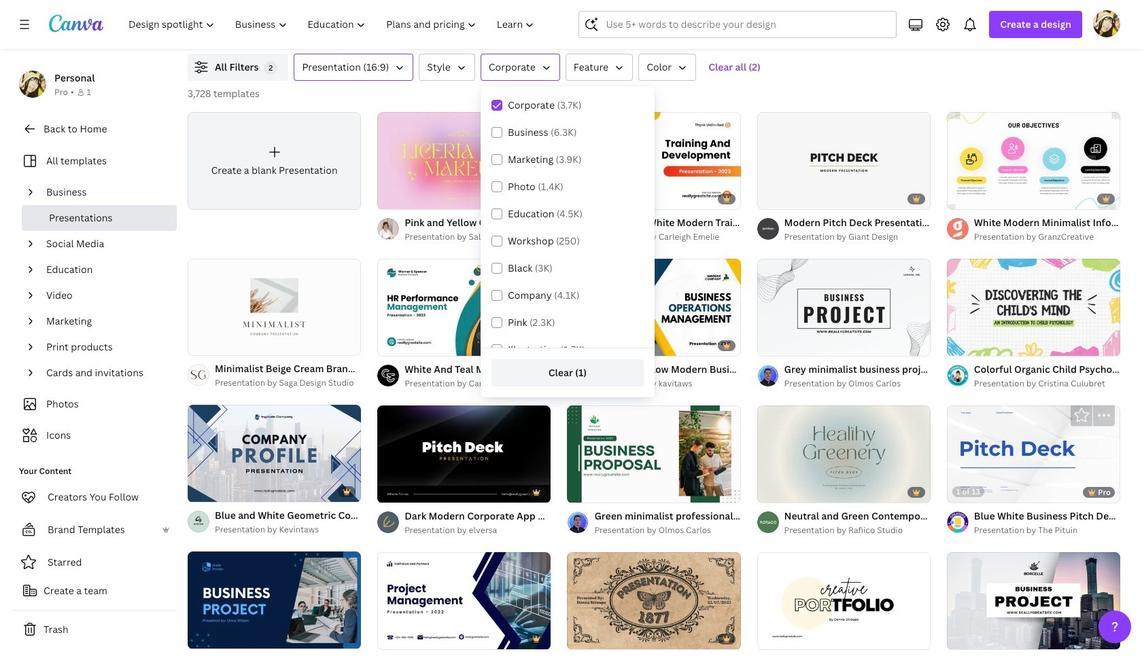 Task type: vqa. For each thing, say whether or not it's contained in the screenshot.
first How from the bottom of the page
no



Task type: locate. For each thing, give the bounding box(es) containing it.
2 filter options selected element
[[264, 61, 278, 75]]

pink and yellow colorful makeup company business presentation image
[[377, 112, 551, 210]]

yellow and white modern training and development presentation image
[[567, 112, 741, 210]]

minimalist beige cream brand proposal presentation image
[[188, 258, 361, 356]]

grey modern professional business project presentation image
[[947, 552, 1120, 650]]

modern pitch deck presentation template image
[[757, 112, 931, 210]]

top level navigation element
[[120, 11, 546, 38]]

dark modern corporate app development startup pitch deck presentation image
[[377, 406, 551, 503]]

green minimalist professional business proposal presentation image
[[567, 406, 741, 503]]

None search field
[[579, 11, 897, 38]]

creative and minimal portfolio presentation image
[[757, 552, 931, 650]]

colorful organic child psychology presentation image
[[947, 259, 1120, 356]]

blue dark professional geometric business project presentation image
[[188, 552, 361, 650]]

Search search field
[[606, 12, 888, 37]]

white and teal modern professional hr performance management presentation image
[[377, 259, 551, 356]]



Task type: describe. For each thing, give the bounding box(es) containing it.
navy and white modern project management presentation image
[[377, 552, 551, 650]]

neutral and green contemporary pitch deck image
[[757, 406, 931, 503]]

brown black illustrated vintage business presentation image
[[567, 552, 741, 650]]

stephanie aranda image
[[1093, 10, 1120, 37]]

white modern minimalist infographic collection presentation image
[[947, 112, 1120, 210]]

blue white business pitch deck presentation image
[[947, 405, 1120, 503]]

create a blank presentation element
[[188, 112, 361, 210]]

blue and yellow modern business operations management presentation image
[[567, 259, 741, 356]]

grey minimalist business project presentation image
[[757, 259, 931, 356]]

blue and white geometric company profile presentation image
[[188, 405, 361, 503]]



